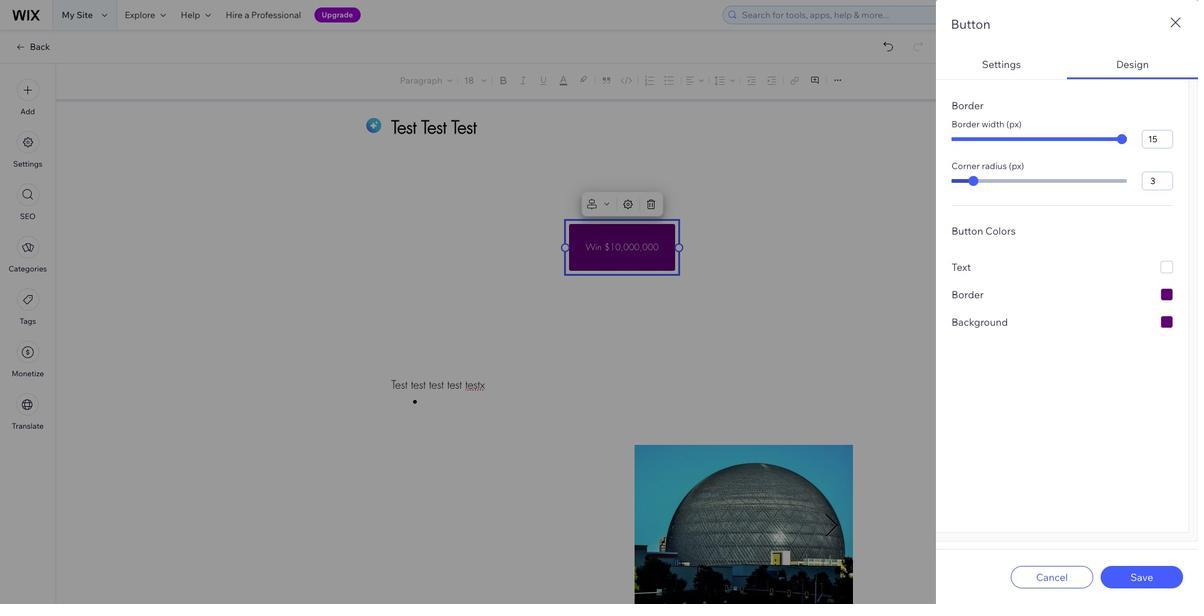 Task type: vqa. For each thing, say whether or not it's contained in the screenshot.
"14"
no



Task type: locate. For each thing, give the bounding box(es) containing it.
0 vertical spatial button
[[951, 16, 991, 32]]

monetize button
[[12, 341, 44, 378]]

1 vertical spatial (px)
[[1009, 160, 1024, 172]]

(px) right radius
[[1009, 160, 1024, 172]]

1 vertical spatial settings button
[[13, 131, 42, 169]]

monetize
[[12, 369, 44, 378]]

site
[[77, 9, 93, 21]]

testx
[[465, 378, 485, 392]]

1 border from the top
[[952, 99, 984, 112]]

button inside design tab panel
[[952, 225, 983, 237]]

settings button down add
[[13, 131, 42, 169]]

categories button
[[9, 236, 47, 273]]

border down text
[[952, 288, 984, 301]]

categories
[[9, 264, 47, 273]]

border left width
[[952, 119, 980, 130]]

3 test from the left
[[447, 378, 462, 392]]

test
[[411, 378, 426, 392], [429, 378, 444, 392], [447, 378, 462, 392]]

2 horizontal spatial test
[[447, 378, 462, 392]]

1 horizontal spatial settings button
[[936, 48, 1067, 79]]

1 vertical spatial border
[[952, 119, 980, 130]]

(px) for corner radius (px)
[[1009, 160, 1024, 172]]

back
[[30, 41, 50, 52]]

translate
[[12, 421, 44, 431]]

0 vertical spatial border
[[952, 99, 984, 112]]

design tab panel
[[936, 79, 1198, 542]]

border width (px)
[[952, 119, 1022, 130]]

settings
[[982, 58, 1021, 71], [13, 159, 42, 169]]

my
[[62, 9, 75, 21]]

0 horizontal spatial settings button
[[13, 131, 42, 169]]

1 vertical spatial button
[[952, 225, 983, 237]]

width
[[982, 119, 1005, 130]]

None number field
[[1142, 130, 1173, 149], [1142, 172, 1173, 190], [1142, 130, 1173, 149], [1142, 172, 1173, 190]]

settings up seo button
[[13, 159, 42, 169]]

2 border from the top
[[952, 119, 980, 130]]

menu containing add
[[0, 71, 56, 438]]

2 vertical spatial border
[[952, 288, 984, 301]]

0 horizontal spatial test
[[411, 378, 426, 392]]

1 vertical spatial settings
[[13, 159, 42, 169]]

paragraph
[[400, 75, 443, 86]]

cancel
[[1036, 571, 1068, 583]]

0 vertical spatial (px)
[[1007, 119, 1022, 130]]

seo
[[20, 212, 36, 221]]

settings button inside 'tab list'
[[936, 48, 1067, 79]]

design
[[1117, 58, 1149, 71]]

(px) right width
[[1007, 119, 1022, 130]]

border up border width (px)
[[952, 99, 984, 112]]

menu
[[0, 71, 56, 438]]

a
[[245, 9, 249, 21]]

button colors
[[952, 225, 1016, 237]]

button
[[951, 16, 991, 32], [952, 225, 983, 237]]

settings button up width
[[936, 48, 1067, 79]]

translate button
[[12, 393, 44, 431]]

(px)
[[1007, 119, 1022, 130], [1009, 160, 1024, 172]]

0 vertical spatial settings button
[[936, 48, 1067, 79]]

my site
[[62, 9, 93, 21]]

0 vertical spatial settings
[[982, 58, 1021, 71]]

save
[[1131, 571, 1154, 583]]

text
[[952, 261, 971, 273]]

explore
[[125, 9, 155, 21]]

settings button
[[936, 48, 1067, 79], [13, 131, 42, 169]]

1 horizontal spatial test
[[429, 378, 444, 392]]

None range field
[[952, 137, 1127, 141], [952, 179, 1127, 183], [952, 137, 1127, 141], [952, 179, 1127, 183]]

upgrade
[[322, 10, 353, 19]]

tab list
[[936, 48, 1198, 542]]

$10,000,000
[[605, 242, 659, 253]]

3 border from the top
[[952, 288, 984, 301]]

seo button
[[17, 184, 39, 221]]

settings up width
[[982, 58, 1021, 71]]

notes button
[[1124, 73, 1174, 90]]

(px) for border width (px)
[[1007, 119, 1022, 130]]

border
[[952, 99, 984, 112], [952, 119, 980, 130], [952, 288, 984, 301]]

2 test from the left
[[429, 378, 444, 392]]



Task type: describe. For each thing, give the bounding box(es) containing it.
win
[[586, 242, 602, 253]]

notes
[[1146, 76, 1170, 87]]

design button
[[1067, 48, 1198, 79]]

help
[[181, 9, 200, 21]]

cancel button
[[1011, 566, 1094, 588]]

win $10,000,000 button
[[569, 224, 676, 271]]

professional
[[251, 9, 301, 21]]

1 horizontal spatial settings
[[982, 58, 1021, 71]]

corner
[[952, 160, 980, 172]]

upgrade button
[[314, 7, 361, 22]]

back button
[[15, 41, 50, 52]]

add
[[21, 107, 35, 116]]

add button
[[17, 79, 39, 116]]

Add a Catchy Title text field
[[391, 115, 839, 139]]

colors
[[986, 225, 1016, 237]]

tags button
[[17, 288, 39, 326]]

hire
[[226, 9, 243, 21]]

button for button
[[951, 16, 991, 32]]

Search for tools, apps, help & more... field
[[738, 6, 1027, 24]]

test
[[391, 378, 408, 392]]

hire a professional link
[[218, 0, 309, 30]]

corner radius (px)
[[952, 160, 1024, 172]]

tab list containing settings
[[936, 48, 1198, 542]]

tags
[[20, 316, 36, 326]]

hire a professional
[[226, 9, 301, 21]]

save button
[[1101, 566, 1183, 588]]

background
[[952, 316, 1008, 328]]

button for button colors
[[952, 225, 983, 237]]

0 horizontal spatial settings
[[13, 159, 42, 169]]

test test test test testx
[[391, 378, 485, 392]]

paragraph button
[[398, 72, 455, 89]]

radius
[[982, 160, 1007, 172]]

help button
[[173, 0, 218, 30]]

1 test from the left
[[411, 378, 426, 392]]

win $10,000,000
[[586, 242, 659, 253]]



